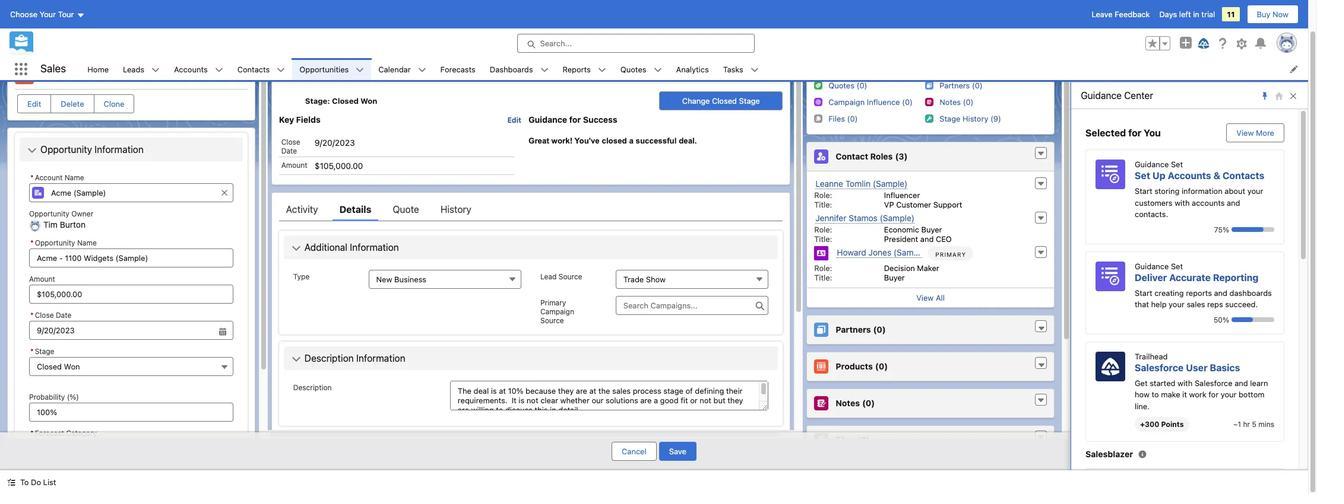 Task type: describe. For each thing, give the bounding box(es) containing it.
Probability (%) text field
[[29, 404, 233, 423]]

leave
[[1092, 10, 1113, 19]]

more
[[1257, 128, 1275, 138]]

do
[[31, 478, 41, 488]]

accounts inside 'link'
[[174, 64, 208, 74]]

2 vertical spatial opportunity
[[35, 239, 75, 248]]

guidance for guidance set set up accounts & contacts start storing information about your customers with accounts and contacts.
[[1135, 160, 1169, 169]]

accounts list item
[[167, 58, 230, 80]]

maker
[[918, 264, 940, 273]]

+300 points
[[1141, 421, 1184, 430]]

deliver accurate reporting link
[[1135, 272, 1259, 283]]

name for * opportunity name
[[77, 239, 97, 248]]

stage inside change closed stage button
[[739, 96, 760, 106]]

dashboards link
[[483, 58, 540, 80]]

trailhead salesforce user basics get started with salesforce and learn how to make it work for your bottom line.
[[1135, 352, 1269, 411]]

view all link
[[808, 288, 1055, 308]]

opportunities link
[[293, 58, 356, 80]]

information for opportunity information
[[95, 144, 144, 155]]

1 vertical spatial date
[[56, 312, 72, 321]]

change
[[682, 96, 710, 106]]

information for description information
[[356, 353, 406, 364]]

text default image inside description information dropdown button
[[292, 355, 301, 365]]

calendar link
[[372, 58, 418, 80]]

&
[[1214, 171, 1221, 181]]

stage inside stage history (9) link
[[940, 114, 961, 124]]

campaign influence (0)
[[829, 97, 913, 107]]

Amount text field
[[29, 285, 233, 304]]

1 vertical spatial set
[[1135, 171, 1151, 181]]

view for view more
[[1237, 128, 1254, 138]]

succeed.
[[1226, 300, 1259, 310]]

list containing home
[[80, 58, 1309, 80]]

campaign influence image
[[815, 98, 823, 106]]

5
[[1253, 421, 1257, 430]]

stage history image
[[926, 114, 934, 123]]

opportunity owner
[[29, 210, 93, 219]]

text default image inside calendar list item
[[418, 66, 426, 74]]

to do list
[[20, 478, 56, 488]]

ceo
[[936, 235, 952, 244]]

closed inside change closed stage button
[[712, 96, 737, 106]]

stage inside the * stage closed won
[[35, 348, 54, 357]]

group containing *
[[29, 309, 233, 341]]

acme - 1100 widgets (sample)
[[41, 68, 199, 80]]

tasks
[[723, 64, 744, 74]]

(sample) right leads
[[152, 68, 199, 80]]

selected for you
[[1086, 128, 1161, 138]]

(0) for notes (0)
[[863, 399, 875, 409]]

files (0)
[[829, 114, 858, 124]]

calendar list item
[[372, 58, 433, 80]]

opportunity for opportunity owner
[[29, 210, 69, 219]]

your
[[40, 10, 56, 19]]

stage history (9) link
[[940, 114, 1002, 124]]

lead source
[[541, 273, 582, 281]]

trial
[[1202, 10, 1216, 19]]

key fields
[[279, 115, 321, 125]]

set for deliver
[[1172, 262, 1184, 271]]

* close date
[[30, 312, 72, 321]]

details
[[340, 204, 372, 215]]

partners
[[836, 325, 871, 335]]

progress bar progress bar for set up accounts & contacts
[[1232, 228, 1275, 232]]

path options list box
[[305, 63, 783, 82]]

great work! you've closed a successful deal.
[[529, 136, 697, 145]]

choose
[[10, 10, 37, 19]]

start inside guidance set set up accounts & contacts start storing information about your customers with accounts and contacts.
[[1135, 187, 1153, 196]]

show
[[646, 275, 666, 284]]

opportunity information
[[40, 144, 144, 155]]

text default image inside leads list item
[[152, 66, 160, 74]]

opportunities list item
[[293, 58, 372, 80]]

contacts inside guidance set set up accounts & contacts start storing information about your customers with accounts and contacts.
[[1223, 171, 1265, 181]]

close date
[[281, 138, 300, 156]]

points
[[1162, 421, 1184, 430]]

Stage, Closed Won button
[[29, 358, 233, 377]]

leads link
[[116, 58, 152, 80]]

text default image inside quotes list item
[[654, 66, 662, 74]]

opportunity for opportunity information
[[40, 144, 92, 155]]

(0) for files (0)
[[858, 436, 870, 446]]

additional
[[305, 242, 348, 253]]

notes image
[[926, 98, 934, 106]]

guidance set deliver accurate reporting start creating reports and dashboards that help your sales reps succeed.
[[1135, 262, 1273, 310]]

for for selected
[[1129, 128, 1142, 138]]

user
[[1187, 363, 1208, 373]]

help
[[1152, 300, 1167, 310]]

75%
[[1215, 225, 1230, 234]]

text default image inside to do list button
[[7, 479, 15, 487]]

learn
[[1251, 379, 1269, 388]]

1 horizontal spatial edit
[[508, 116, 522, 125]]

(0) for partners (0)
[[874, 325, 886, 335]]

history (9)
[[963, 114, 1002, 124]]

description information button
[[286, 349, 776, 368]]

(%)
[[67, 394, 79, 402]]

sales
[[1187, 300, 1206, 310]]

progress bar progress bar for deliver accurate reporting
[[1232, 318, 1275, 323]]

* for * forecast category
[[30, 430, 34, 439]]

to
[[1152, 390, 1159, 400]]

information for additional information
[[350, 242, 399, 253]]

save
[[669, 447, 687, 457]]

stage : closed won
[[305, 96, 378, 106]]

source inside primary campaign source
[[541, 317, 564, 325]]

salesforce user basics link
[[1135, 363, 1241, 373]]

quotes (0) link
[[829, 81, 868, 91]]

guidance for guidance for success
[[529, 115, 567, 125]]

contacts.
[[1135, 210, 1169, 219]]

up
[[1153, 171, 1166, 181]]

quotes list item
[[614, 58, 669, 80]]

leanne tomlin (sample)
[[816, 179, 908, 189]]

basics
[[1210, 363, 1241, 373]]

delete button
[[51, 94, 94, 113]]

and inside contact roles element
[[921, 235, 934, 244]]

type
[[293, 273, 310, 281]]

additional information
[[305, 242, 399, 253]]

notes (0)
[[836, 399, 875, 409]]

feedback
[[1115, 10, 1150, 19]]

notes (0)
[[940, 97, 974, 107]]

clone button
[[94, 94, 135, 113]]

stamos
[[849, 213, 878, 223]]

customer
[[897, 200, 932, 210]]

deal.
[[679, 136, 697, 145]]

partners (0)
[[940, 81, 983, 90]]

save button
[[659, 443, 697, 462]]

your inside trailhead salesforce user basics get started with salesforce and learn how to make it work for your bottom line.
[[1221, 390, 1237, 400]]

title: for leanne tomlin (sample)
[[815, 200, 833, 210]]

reports list item
[[556, 58, 614, 80]]

contacts list item
[[230, 58, 293, 80]]

guidance set set up accounts & contacts start storing information about your customers with accounts and contacts.
[[1135, 160, 1265, 219]]

contact roles element
[[807, 142, 1055, 308]]

fields
[[296, 115, 321, 125]]

contact image
[[815, 247, 829, 261]]

-
[[73, 68, 77, 80]]

guidance for guidance set deliver accurate reporting start creating reports and dashboards that help your sales reps succeed.
[[1135, 262, 1169, 271]]

tab list containing activity
[[279, 198, 783, 221]]

quotes image
[[815, 81, 823, 89]]

3 title: from the top
[[815, 273, 833, 283]]

list
[[43, 478, 56, 488]]

* for * stage closed won
[[30, 348, 34, 357]]

trade show
[[624, 275, 666, 284]]

partners image
[[926, 81, 934, 89]]

stage up "fields" on the left top
[[305, 96, 328, 106]]

work!
[[552, 136, 573, 145]]



Task type: locate. For each thing, give the bounding box(es) containing it.
0 vertical spatial group
[[1146, 36, 1171, 50]]

files
[[836, 436, 855, 446]]

deliver
[[1135, 272, 1168, 283]]

your right about
[[1248, 187, 1264, 196]]

1 vertical spatial accounts
[[1168, 171, 1212, 181]]

center
[[1125, 90, 1154, 101]]

view left all
[[917, 293, 934, 303]]

reports
[[563, 64, 591, 74]]

text default image inside opportunities list item
[[356, 66, 364, 74]]

0 horizontal spatial date
[[56, 312, 72, 321]]

with inside trailhead salesforce user basics get started with salesforce and learn how to make it work for your bottom line.
[[1178, 379, 1193, 388]]

owner
[[71, 210, 93, 219]]

quotes link
[[614, 58, 654, 80]]

start inside guidance set deliver accurate reporting start creating reports and dashboards that help your sales reps succeed.
[[1135, 288, 1153, 298]]

(0) right products at the right of the page
[[876, 362, 888, 372]]

name down owner
[[77, 239, 97, 248]]

:
[[328, 96, 330, 106]]

1 horizontal spatial won
[[361, 96, 378, 106]]

tasks list item
[[716, 58, 766, 80]]

0 vertical spatial start
[[1135, 187, 1153, 196]]

guidance up deliver
[[1135, 262, 1169, 271]]

text default image inside "dashboards" list item
[[540, 66, 549, 74]]

* left account
[[30, 173, 34, 182]]

started
[[1150, 379, 1176, 388]]

leave feedback
[[1092, 10, 1150, 19]]

files image
[[815, 114, 823, 123]]

opportunity
[[40, 144, 92, 155], [29, 210, 69, 219], [35, 239, 75, 248]]

salesforce down trailhead
[[1135, 363, 1184, 373]]

reports
[[1187, 288, 1213, 298]]

* down opportunity owner on the top of page
[[30, 239, 34, 248]]

0 vertical spatial progress bar progress bar
[[1232, 228, 1275, 232]]

1 horizontal spatial group
[[1146, 36, 1171, 50]]

(sample)
[[152, 68, 199, 80], [873, 179, 908, 189], [880, 213, 915, 223], [894, 248, 929, 258]]

set up accounts & contacts link
[[1135, 171, 1265, 181]]

salesforce down basics
[[1195, 379, 1233, 388]]

1 title: from the top
[[815, 200, 833, 210]]

set left the up
[[1135, 171, 1151, 181]]

closed
[[332, 96, 359, 106], [712, 96, 737, 106], [37, 363, 62, 372]]

2 vertical spatial for
[[1209, 390, 1219, 400]]

opportunity information button
[[22, 140, 240, 159]]

notes (0) link
[[940, 97, 974, 108]]

buyer down vp customer support
[[922, 225, 943, 235]]

* up the * stage closed won
[[30, 312, 34, 321]]

1 start from the top
[[1135, 187, 1153, 196]]

business
[[395, 275, 427, 284]]

accounts up information
[[1168, 171, 1212, 181]]

decision maker
[[884, 264, 940, 273]]

view inside button
[[1237, 128, 1254, 138]]

with down storing at top
[[1175, 198, 1190, 208]]

2 horizontal spatial for
[[1209, 390, 1219, 400]]

reports link
[[556, 58, 598, 80]]

for inside trailhead salesforce user basics get started with salesforce and learn how to make it work for your bottom line.
[[1209, 390, 1219, 400]]

1 horizontal spatial view
[[1237, 128, 1254, 138]]

accounts
[[1192, 198, 1225, 208]]

0 horizontal spatial closed
[[37, 363, 62, 372]]

1 vertical spatial contacts
[[1223, 171, 1265, 181]]

with inside guidance set set up accounts & contacts start storing information about your customers with accounts and contacts.
[[1175, 198, 1190, 208]]

50%
[[1214, 316, 1230, 325]]

(0) right notes
[[863, 399, 875, 409]]

accounts
[[174, 64, 208, 74], [1168, 171, 1212, 181]]

group
[[1146, 36, 1171, 50], [29, 309, 233, 341]]

and down about
[[1227, 198, 1241, 208]]

(0) right files
[[858, 436, 870, 446]]

(sample) inside howard jones (sample) "link"
[[894, 248, 929, 258]]

your down creating
[[1169, 300, 1185, 310]]

files (0)
[[836, 436, 870, 446]]

contacts inside 'link'
[[237, 64, 270, 74]]

0 vertical spatial set
[[1172, 160, 1184, 169]]

5 * from the top
[[30, 430, 34, 439]]

and up the bottom
[[1235, 379, 1249, 388]]

0 vertical spatial salesforce
[[1135, 363, 1184, 373]]

1 vertical spatial amount
[[29, 275, 55, 284]]

your inside guidance set set up accounts & contacts start storing information about your customers with accounts and contacts.
[[1248, 187, 1264, 196]]

quote
[[393, 204, 419, 215]]

Lead Source button
[[616, 270, 769, 289]]

support
[[934, 200, 963, 210]]

close inside group
[[35, 312, 54, 321]]

* for * opportunity name
[[30, 239, 34, 248]]

dashboards
[[490, 64, 533, 74]]

set for set
[[1172, 160, 1184, 169]]

role: down the jennifer on the top right
[[815, 225, 833, 235]]

2 vertical spatial title:
[[815, 273, 833, 283]]

1 horizontal spatial closed
[[332, 96, 359, 106]]

0 vertical spatial opportunity
[[40, 144, 92, 155]]

1 horizontal spatial amount
[[281, 161, 308, 170]]

text default image inside tasks list item
[[751, 66, 759, 74]]

1 horizontal spatial salesforce
[[1195, 379, 1233, 388]]

description for description information
[[305, 353, 354, 364]]

closed right change on the right top of the page
[[712, 96, 737, 106]]

0 horizontal spatial accounts
[[174, 64, 208, 74]]

view for view all
[[917, 293, 934, 303]]

0 vertical spatial source
[[559, 273, 582, 281]]

campaign down lead source on the left bottom
[[541, 308, 574, 317]]

1 vertical spatial for
[[1129, 128, 1142, 138]]

tab list
[[279, 198, 783, 221]]

for up you've
[[569, 115, 581, 125]]

1 vertical spatial name
[[77, 239, 97, 248]]

3 role: from the top
[[815, 264, 833, 273]]

2 * from the top
[[30, 239, 34, 248]]

0 vertical spatial close
[[281, 138, 300, 147]]

progress bar progress bar
[[1232, 228, 1275, 232], [1232, 318, 1275, 323]]

0 vertical spatial campaign
[[829, 97, 865, 107]]

1 vertical spatial role:
[[815, 225, 833, 235]]

1 progress bar image from the top
[[1232, 228, 1264, 232]]

1 horizontal spatial date
[[281, 147, 297, 156]]

campaign inside details tab panel
[[541, 308, 574, 317]]

and inside guidance set set up accounts & contacts start storing information about your customers with accounts and contacts.
[[1227, 198, 1241, 208]]

dashboards list item
[[483, 58, 556, 80]]

set
[[1172, 160, 1184, 169], [1135, 171, 1151, 181], [1172, 262, 1184, 271]]

(sample) for howard jones (sample)
[[894, 248, 929, 258]]

0 horizontal spatial salesforce
[[1135, 363, 1184, 373]]

leanne
[[816, 179, 844, 189]]

2 vertical spatial your
[[1221, 390, 1237, 400]]

amount up the * close date
[[29, 275, 55, 284]]

howard jones (sample)
[[837, 248, 929, 258]]

leads list item
[[116, 58, 167, 80]]

products
[[836, 362, 873, 372]]

successful
[[636, 136, 677, 145]]

information inside dropdown button
[[356, 353, 406, 364]]

1 vertical spatial progress bar image
[[1232, 318, 1254, 323]]

progress bar image right 75%
[[1232, 228, 1264, 232]]

0 vertical spatial accounts
[[174, 64, 208, 74]]

stage down notes (0) link
[[940, 114, 961, 124]]

1 vertical spatial title:
[[815, 235, 833, 244]]

2 horizontal spatial your
[[1248, 187, 1264, 196]]

your inside guidance set deliver accurate reporting start creating reports and dashboards that help your sales reps succeed.
[[1169, 300, 1185, 310]]

Primary Campaign Source text field
[[616, 296, 769, 315]]

guidance inside guidance set set up accounts & contacts start storing information about your customers with accounts and contacts.
[[1135, 160, 1169, 169]]

0 horizontal spatial your
[[1169, 300, 1185, 310]]

get
[[1135, 379, 1148, 388]]

progress bar image for deliver accurate reporting
[[1232, 318, 1254, 323]]

role: for jennifer stamos (sample)
[[815, 225, 833, 235]]

with up it
[[1178, 379, 1193, 388]]

salesblazer
[[1086, 450, 1134, 460]]

title: up the jennifer on the top right
[[815, 200, 833, 210]]

tomlin
[[846, 179, 871, 189]]

progress bar progress bar right 75%
[[1232, 228, 1275, 232]]

your left the bottom
[[1221, 390, 1237, 400]]

contacts right the accounts list item
[[237, 64, 270, 74]]

0 horizontal spatial close
[[35, 312, 54, 321]]

for left you
[[1129, 128, 1142, 138]]

text default image inside reports list item
[[598, 66, 606, 74]]

change closed stage
[[682, 96, 760, 106]]

Acme (Sample) text field
[[29, 184, 233, 203]]

1 vertical spatial start
[[1135, 288, 1153, 298]]

economic buyer
[[884, 225, 943, 235]]

for for guidance
[[569, 115, 581, 125]]

1 vertical spatial close
[[35, 312, 54, 321]]

and up "reps"
[[1215, 288, 1228, 298]]

amount down close date
[[281, 161, 308, 170]]

edit down opportunity icon at top left
[[27, 99, 41, 109]]

that
[[1135, 300, 1150, 310]]

president
[[884, 235, 919, 244]]

jennifer stamos (sample) link
[[816, 213, 915, 224]]

closed for * stage closed won
[[37, 363, 62, 372]]

source down primary
[[541, 317, 564, 325]]

how
[[1135, 390, 1150, 400]]

2 progress bar progress bar from the top
[[1232, 318, 1275, 323]]

2 vertical spatial set
[[1172, 262, 1184, 271]]

0 horizontal spatial buyer
[[884, 273, 905, 283]]

1 horizontal spatial your
[[1221, 390, 1237, 400]]

buy now
[[1257, 10, 1289, 19]]

(sample) inside jennifer stamos (sample) link
[[880, 213, 915, 223]]

1 vertical spatial view
[[917, 293, 934, 303]]

* for * account name
[[30, 173, 34, 182]]

contact
[[836, 152, 869, 162]]

set up accurate
[[1172, 262, 1184, 271]]

(0) for products (0)
[[876, 362, 888, 372]]

* inside the * stage closed won
[[30, 348, 34, 357]]

1 vertical spatial won
[[64, 363, 80, 372]]

description for description
[[293, 384, 332, 393]]

3 * from the top
[[30, 312, 34, 321]]

0 vertical spatial won
[[361, 96, 378, 106]]

opportunity up '* account name'
[[40, 144, 92, 155]]

quotes (0)
[[829, 81, 868, 90]]

1 progress bar progress bar from the top
[[1232, 228, 1275, 232]]

primary
[[936, 251, 967, 258]]

1 vertical spatial source
[[541, 317, 564, 325]]

0 vertical spatial contacts
[[237, 64, 270, 74]]

view
[[1237, 128, 1254, 138], [917, 293, 934, 303]]

1 role: from the top
[[815, 191, 833, 200]]

0 vertical spatial your
[[1248, 187, 1264, 196]]

1 horizontal spatial campaign
[[829, 97, 865, 107]]

2 title: from the top
[[815, 235, 833, 244]]

0 vertical spatial date
[[281, 147, 297, 156]]

all
[[936, 293, 945, 303]]

contacts up about
[[1223, 171, 1265, 181]]

accounts right leads list item
[[174, 64, 208, 74]]

change closed stage button
[[660, 91, 783, 111]]

1 vertical spatial salesforce
[[1195, 379, 1233, 388]]

list
[[80, 58, 1309, 80]]

* inside group
[[30, 312, 34, 321]]

1 vertical spatial campaign
[[541, 308, 574, 317]]

roles
[[871, 152, 893, 162]]

dashboards
[[1230, 288, 1273, 298]]

jennifer
[[816, 213, 847, 223]]

closed for stage : closed won
[[332, 96, 359, 106]]

2 role: from the top
[[815, 225, 833, 235]]

accounts inside guidance set set up accounts & contacts start storing information about your customers with accounts and contacts.
[[1168, 171, 1212, 181]]

and inside trailhead salesforce user basics get started with salesforce and learn how to make it work for your bottom line.
[[1235, 379, 1249, 388]]

activity link
[[286, 198, 318, 221]]

closed inside the * stage closed won
[[37, 363, 62, 372]]

0 horizontal spatial won
[[64, 363, 80, 372]]

None text field
[[29, 249, 233, 268], [29, 322, 233, 341], [29, 249, 233, 268], [29, 322, 233, 341]]

0 vertical spatial description
[[305, 353, 354, 364]]

you've
[[575, 136, 600, 145]]

details link
[[340, 198, 372, 221]]

analytics
[[676, 64, 709, 74]]

* left forecast
[[30, 430, 34, 439]]

(sample) inside leanne tomlin (sample) "link"
[[873, 179, 908, 189]]

won for * stage closed won
[[64, 363, 80, 372]]

close down key
[[281, 138, 300, 147]]

and left ceo
[[921, 235, 934, 244]]

name right account
[[65, 173, 84, 182]]

role: down leanne
[[815, 191, 833, 200]]

1 vertical spatial buyer
[[884, 273, 905, 283]]

primary campaign source
[[541, 299, 574, 325]]

for right work
[[1209, 390, 1219, 400]]

0 horizontal spatial contacts
[[237, 64, 270, 74]]

1 horizontal spatial contacts
[[1223, 171, 1265, 181]]

1 horizontal spatial accounts
[[1168, 171, 1212, 181]]

0 vertical spatial name
[[65, 173, 84, 182]]

start up that
[[1135, 288, 1153, 298]]

11
[[1228, 10, 1235, 19]]

selected
[[1086, 128, 1127, 138]]

progress bar image
[[1232, 228, 1264, 232], [1232, 318, 1254, 323]]

leanne tomlin (sample) link
[[816, 179, 908, 190]]

won up the (%)
[[64, 363, 80, 372]]

0 horizontal spatial amount
[[29, 275, 55, 284]]

group down days
[[1146, 36, 1171, 50]]

stage down the * close date
[[35, 348, 54, 357]]

campaign
[[829, 97, 865, 107], [541, 308, 574, 317]]

role: for leanne tomlin (sample)
[[815, 191, 833, 200]]

text default image
[[277, 66, 285, 74], [356, 66, 364, 74], [598, 66, 606, 74], [751, 66, 759, 74], [27, 146, 37, 156], [1037, 150, 1046, 158], [292, 355, 301, 365], [1037, 434, 1046, 442]]

(sample) for leanne tomlin (sample)
[[873, 179, 908, 189]]

0 vertical spatial title:
[[815, 200, 833, 210]]

4 * from the top
[[30, 348, 34, 357]]

1 horizontal spatial for
[[1129, 128, 1142, 138]]

title: down the contact icon at the right
[[815, 273, 833, 283]]

group down amount text box
[[29, 309, 233, 341]]

guidance for guidance center
[[1081, 90, 1122, 101]]

date down key
[[281, 147, 297, 156]]

0 vertical spatial for
[[569, 115, 581, 125]]

0 horizontal spatial campaign
[[541, 308, 574, 317]]

* account name
[[30, 173, 84, 182]]

* for * close date
[[30, 312, 34, 321]]

set up set up accounts & contacts link
[[1172, 160, 1184, 169]]

name for * account name
[[65, 173, 84, 182]]

guidance up great
[[529, 115, 567, 125]]

to
[[20, 478, 29, 488]]

details tab panel
[[279, 221, 783, 495]]

~1 hr 5 mins
[[1234, 421, 1275, 430]]

1 vertical spatial edit
[[508, 116, 522, 125]]

0 vertical spatial buyer
[[922, 225, 943, 235]]

* forecast category
[[30, 430, 97, 439]]

won right :
[[361, 96, 378, 106]]

opportunity inside dropdown button
[[40, 144, 92, 155]]

view left more
[[1237, 128, 1254, 138]]

0 vertical spatial progress bar image
[[1232, 228, 1264, 232]]

trailhead
[[1135, 352, 1168, 362]]

buyer down howard jones (sample) "link"
[[884, 273, 905, 283]]

delete
[[61, 99, 84, 109]]

1 vertical spatial description
[[293, 384, 332, 393]]

1 horizontal spatial close
[[281, 138, 300, 147]]

text default image inside additional information dropdown button
[[292, 244, 301, 254]]

influence (0)
[[867, 97, 913, 107]]

search...
[[540, 39, 572, 48]]

progress bar image for set up accounts & contacts
[[1232, 228, 1264, 232]]

date up the * stage closed won
[[56, 312, 72, 321]]

1 vertical spatial with
[[1178, 379, 1193, 388]]

campaign down quotes (0) link
[[829, 97, 865, 107]]

guidance inside guidance set deliver accurate reporting start creating reports and dashboards that help your sales reps succeed.
[[1135, 262, 1169, 271]]

0 horizontal spatial group
[[29, 309, 233, 341]]

description
[[305, 353, 354, 364], [293, 384, 332, 393]]

analytics link
[[669, 58, 716, 80]]

choose your tour
[[10, 10, 74, 19]]

closed up probability
[[37, 363, 62, 372]]

probability (%)
[[29, 394, 79, 402]]

stage down tasks list item
[[739, 96, 760, 106]]

1 vertical spatial progress bar progress bar
[[1232, 318, 1275, 323]]

Type button
[[369, 270, 522, 289]]

(sample) for jennifer stamos (sample)
[[880, 213, 915, 223]]

2 progress bar image from the top
[[1232, 318, 1254, 323]]

view inside contact roles element
[[917, 293, 934, 303]]

(0) right partners
[[874, 325, 886, 335]]

1 vertical spatial opportunity
[[29, 210, 69, 219]]

0 vertical spatial information
[[95, 144, 144, 155]]

0 vertical spatial role:
[[815, 191, 833, 200]]

make
[[1162, 390, 1181, 400]]

2 horizontal spatial closed
[[712, 96, 737, 106]]

0 horizontal spatial edit
[[27, 99, 41, 109]]

0 vertical spatial with
[[1175, 198, 1190, 208]]

0 vertical spatial edit
[[27, 99, 41, 109]]

guidance left center
[[1081, 90, 1122, 101]]

1 horizontal spatial buyer
[[922, 225, 943, 235]]

opportunity up * opportunity name
[[29, 210, 69, 219]]

1 vertical spatial information
[[350, 242, 399, 253]]

0 vertical spatial view
[[1237, 128, 1254, 138]]

source right lead
[[559, 273, 582, 281]]

edit down 'dashboards' link
[[508, 116, 522, 125]]

opportunity image
[[15, 65, 34, 84]]

0 horizontal spatial for
[[569, 115, 581, 125]]

you
[[1144, 128, 1161, 138]]

opportunity down opportunity owner on the top of page
[[35, 239, 75, 248]]

2 vertical spatial role:
[[815, 264, 833, 273]]

1 vertical spatial your
[[1169, 300, 1185, 310]]

Description text field
[[450, 381, 769, 411]]

name
[[65, 173, 84, 182], [77, 239, 97, 248]]

vp
[[884, 200, 895, 210]]

choose your tour button
[[10, 5, 85, 24]]

0 horizontal spatial view
[[917, 293, 934, 303]]

(sample) up influencer
[[873, 179, 908, 189]]

2 start from the top
[[1135, 288, 1153, 298]]

contacts link
[[230, 58, 277, 80]]

text default image inside opportunity information dropdown button
[[27, 146, 37, 156]]

progress bar progress bar down succeed.
[[1232, 318, 1275, 323]]

closed right :
[[332, 96, 359, 106]]

0 vertical spatial amount
[[281, 161, 308, 170]]

guidance up the up
[[1135, 160, 1169, 169]]

accounts link
[[167, 58, 215, 80]]

great
[[529, 136, 549, 145]]

set inside guidance set deliver accurate reporting start creating reports and dashboards that help your sales reps succeed.
[[1172, 262, 1184, 271]]

start up customers at the right top
[[1135, 187, 1153, 196]]

text default image
[[152, 66, 160, 74], [215, 66, 223, 74], [418, 66, 426, 74], [540, 66, 549, 74], [654, 66, 662, 74], [292, 244, 301, 254], [1037, 397, 1046, 405], [7, 479, 15, 487]]

(0)
[[874, 325, 886, 335], [876, 362, 888, 372], [863, 399, 875, 409], [858, 436, 870, 446]]

(sample) down 'president and ceo'
[[894, 248, 929, 258]]

edit inside button
[[27, 99, 41, 109]]

role: down the contact icon at the right
[[815, 264, 833, 273]]

text default image inside the accounts list item
[[215, 66, 223, 74]]

won inside the * stage closed won
[[64, 363, 80, 372]]

* down the * close date
[[30, 348, 34, 357]]

1 * from the top
[[30, 173, 34, 182]]

date inside close date
[[281, 147, 297, 156]]

amount
[[281, 161, 308, 170], [29, 275, 55, 284]]

in
[[1194, 10, 1200, 19]]

title: up the contact icon at the right
[[815, 235, 833, 244]]

and inside guidance set deliver accurate reporting start creating reports and dashboards that help your sales reps succeed.
[[1215, 288, 1228, 298]]

2 vertical spatial information
[[356, 353, 406, 364]]

days left in trial
[[1160, 10, 1216, 19]]

1 vertical spatial group
[[29, 309, 233, 341]]

title: for jennifer stamos (sample)
[[815, 235, 833, 244]]

days
[[1160, 10, 1178, 19]]

won for stage : closed won
[[361, 96, 378, 106]]

(sample) up economic
[[880, 213, 915, 223]]

close up the * stage closed won
[[35, 312, 54, 321]]

progress bar image down succeed.
[[1232, 318, 1254, 323]]

guidance center
[[1081, 90, 1154, 101]]

text default image inside "contacts" list item
[[277, 66, 285, 74]]

source
[[559, 273, 582, 281], [541, 317, 564, 325]]

howard jones (sample) link
[[837, 248, 929, 258]]

description inside dropdown button
[[305, 353, 354, 364]]



Task type: vqa. For each thing, say whether or not it's contained in the screenshot.
3rd Title: from the top of the Contact Roles Element at the right of the page
yes



